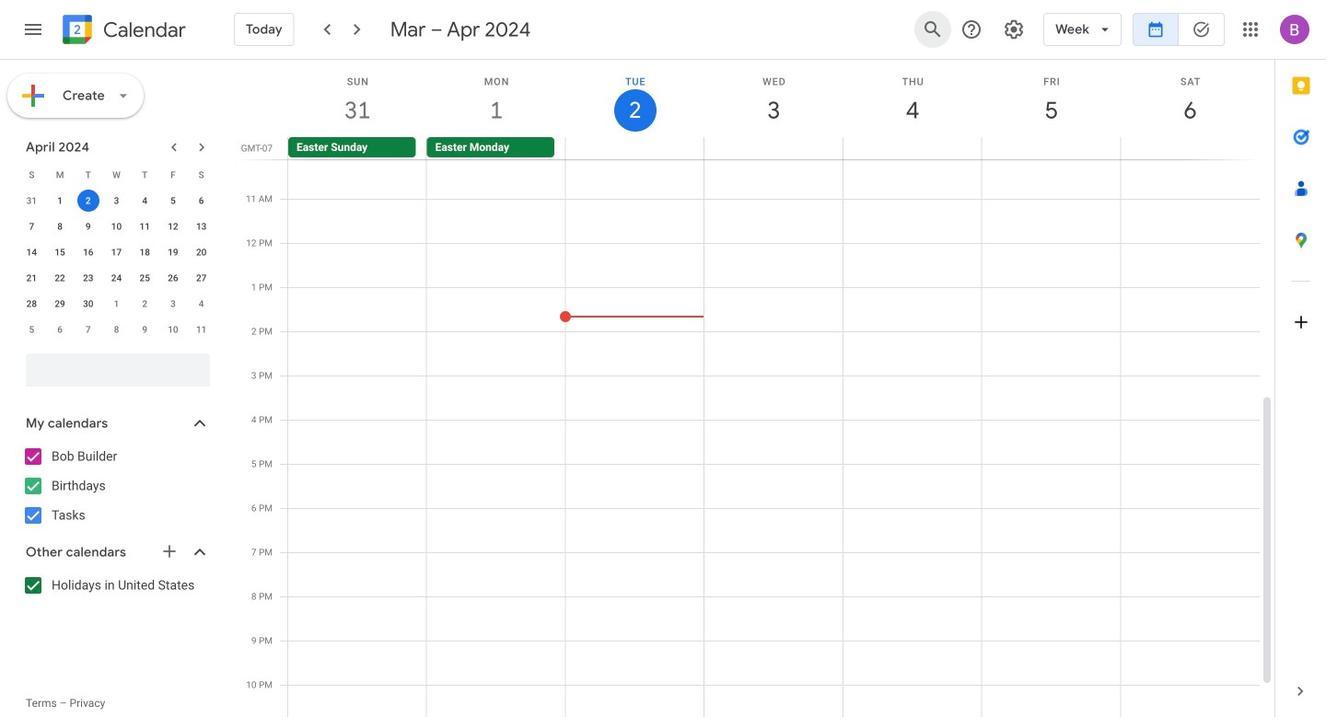 Task type: locate. For each thing, give the bounding box(es) containing it.
23 element
[[77, 267, 99, 289]]

heading
[[100, 19, 186, 41]]

cell
[[566, 137, 705, 159], [705, 137, 843, 159], [843, 137, 982, 159], [982, 137, 1121, 159], [1121, 137, 1260, 159], [74, 188, 102, 214]]

28 element
[[21, 293, 43, 315]]

may 4 element
[[190, 293, 213, 315]]

9 element
[[77, 216, 99, 238]]

may 5 element
[[21, 319, 43, 341]]

None search field
[[0, 346, 229, 387]]

Search for people text field
[[37, 354, 199, 387]]

1 element
[[49, 190, 71, 212]]

6 element
[[190, 190, 213, 212]]

may 3 element
[[162, 293, 184, 315]]

row group
[[18, 188, 216, 343]]

may 6 element
[[49, 319, 71, 341]]

15 element
[[49, 241, 71, 264]]

20 element
[[190, 241, 213, 264]]

cell inside april 2024 grid
[[74, 188, 102, 214]]

21 element
[[21, 267, 43, 289]]

row
[[280, 137, 1275, 159], [18, 162, 216, 188], [18, 188, 216, 214], [18, 214, 216, 240], [18, 240, 216, 265], [18, 265, 216, 291], [18, 291, 216, 317], [18, 317, 216, 343]]

8 element
[[49, 216, 71, 238]]

5 element
[[162, 190, 184, 212]]

grid
[[236, 60, 1275, 718]]

30 element
[[77, 293, 99, 315]]

settings menu image
[[1004, 18, 1026, 41]]

tab list
[[1276, 60, 1327, 666]]

heading inside calendar element
[[100, 19, 186, 41]]

may 9 element
[[134, 319, 156, 341]]

19 element
[[162, 241, 184, 264]]

may 2 element
[[134, 293, 156, 315]]

13 element
[[190, 216, 213, 238]]

7 element
[[21, 216, 43, 238]]

29 element
[[49, 293, 71, 315]]

18 element
[[134, 241, 156, 264]]



Task type: describe. For each thing, give the bounding box(es) containing it.
may 11 element
[[190, 319, 213, 341]]

2, today element
[[77, 190, 99, 212]]

27 element
[[190, 267, 213, 289]]

3 element
[[105, 190, 128, 212]]

may 10 element
[[162, 319, 184, 341]]

17 element
[[105, 241, 128, 264]]

26 element
[[162, 267, 184, 289]]

16 element
[[77, 241, 99, 264]]

may 1 element
[[105, 293, 128, 315]]

14 element
[[21, 241, 43, 264]]

11 element
[[134, 216, 156, 238]]

march 31 element
[[21, 190, 43, 212]]

may 8 element
[[105, 319, 128, 341]]

calendar element
[[59, 11, 186, 52]]

24 element
[[105, 267, 128, 289]]

4 element
[[134, 190, 156, 212]]

support image
[[961, 18, 983, 41]]

my calendars list
[[4, 442, 229, 531]]

25 element
[[134, 267, 156, 289]]

may 7 element
[[77, 319, 99, 341]]

main drawer image
[[22, 18, 44, 41]]

april 2024 grid
[[18, 162, 216, 343]]

22 element
[[49, 267, 71, 289]]

10 element
[[105, 216, 128, 238]]

add other calendars image
[[160, 543, 179, 561]]

12 element
[[162, 216, 184, 238]]



Task type: vqa. For each thing, say whether or not it's contained in the screenshot.
the rightmost and
no



